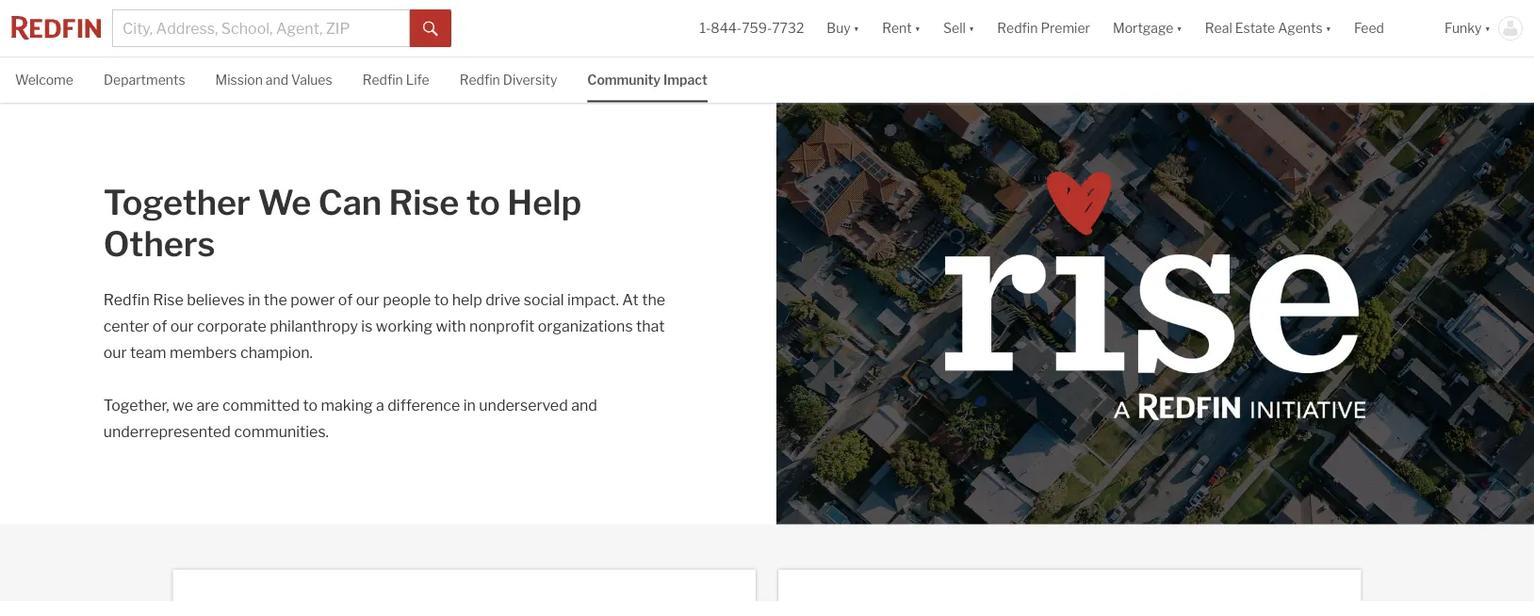Task type: vqa. For each thing, say whether or not it's contained in the screenshot.
within
no



Task type: describe. For each thing, give the bounding box(es) containing it.
diversity
[[503, 72, 558, 88]]

redfin for redfin rise believes in the power of our people to help drive social impact. at the center of our corporate philanthropy is working with nonprofit organizations that our team members champion.
[[103, 291, 150, 309]]

community
[[588, 72, 661, 88]]

City, Address, School, Agent, ZIP search field
[[112, 9, 410, 47]]

others
[[103, 223, 215, 265]]

impact
[[664, 72, 708, 88]]

we
[[173, 397, 193, 415]]

members
[[170, 344, 237, 362]]

team
[[130, 344, 167, 362]]

is
[[361, 317, 373, 336]]

sell ▾ button
[[944, 0, 975, 57]]

sell ▾
[[944, 20, 975, 36]]

buy
[[827, 20, 851, 36]]

1-
[[700, 20, 711, 36]]

feed
[[1355, 20, 1385, 36]]

to for help
[[467, 182, 500, 223]]

a
[[376, 397, 384, 415]]

believes
[[187, 291, 245, 309]]

nonprofit
[[470, 317, 535, 336]]

rent
[[883, 20, 912, 36]]

mission and values
[[215, 72, 332, 88]]

7732
[[772, 20, 805, 36]]

buy ▾
[[827, 20, 860, 36]]

buy ▾ button
[[827, 0, 860, 57]]

▾ for sell ▾
[[969, 20, 975, 36]]

redfin life link
[[363, 58, 430, 100]]

mortgage ▾ button
[[1102, 0, 1194, 57]]

in inside the redfin rise believes in the power of our people to help drive social impact. at the center of our corporate philanthropy is working with nonprofit organizations that our team members champion.
[[248, 291, 261, 309]]

in inside together, we are committed to making a difference in underserved and underrepresented communities.
[[464, 397, 476, 415]]

are
[[197, 397, 219, 415]]

that
[[636, 317, 665, 336]]

rent ▾
[[883, 20, 921, 36]]

communities.
[[234, 423, 329, 441]]

redfin life
[[363, 72, 430, 88]]

drive
[[486, 291, 521, 309]]

redfin diversity
[[460, 72, 558, 88]]

help
[[508, 182, 582, 223]]

agents
[[1279, 20, 1323, 36]]

corporate
[[197, 317, 267, 336]]

to inside the redfin rise believes in the power of our people to help drive social impact. at the center of our corporate philanthropy is working with nonprofit organizations that our team members champion.
[[434, 291, 449, 309]]

people
[[383, 291, 431, 309]]

mortgage ▾
[[1113, 20, 1183, 36]]

▾ for buy ▾
[[854, 20, 860, 36]]

rent ▾ button
[[883, 0, 921, 57]]

we
[[258, 182, 311, 223]]

values
[[291, 72, 332, 88]]

welcome
[[15, 72, 73, 88]]

life
[[406, 72, 430, 88]]

welcome link
[[15, 58, 73, 100]]

can
[[318, 182, 382, 223]]

1 horizontal spatial our
[[170, 317, 194, 336]]

redfin rise believes in the power of our people to help drive social impact. at the center of our corporate philanthropy is working with nonprofit organizations that our team members champion.
[[103, 291, 666, 362]]

together
[[103, 182, 251, 223]]

estate
[[1236, 20, 1276, 36]]

844-
[[711, 20, 742, 36]]

social
[[524, 291, 564, 309]]



Task type: locate. For each thing, give the bounding box(es) containing it.
3 ▾ from the left
[[969, 20, 975, 36]]

0 vertical spatial our
[[356, 291, 380, 309]]

redfin inside 'link'
[[363, 72, 403, 88]]

aerial view of a community of homes image
[[777, 103, 1535, 524]]

the right at
[[642, 291, 666, 309]]

philanthropy
[[270, 317, 358, 336]]

▾ right rent
[[915, 20, 921, 36]]

and
[[266, 72, 289, 88], [571, 397, 598, 415]]

1 vertical spatial rise
[[153, 291, 184, 309]]

community impact link
[[588, 58, 708, 100]]

1 vertical spatial in
[[464, 397, 476, 415]]

0 vertical spatial to
[[467, 182, 500, 223]]

with
[[436, 317, 466, 336]]

0 horizontal spatial to
[[303, 397, 318, 415]]

redfin diversity link
[[460, 58, 558, 100]]

of up team
[[153, 317, 167, 336]]

0 vertical spatial of
[[338, 291, 353, 309]]

0 horizontal spatial the
[[264, 291, 287, 309]]

1 horizontal spatial rise
[[389, 182, 459, 223]]

1 vertical spatial and
[[571, 397, 598, 415]]

help
[[452, 291, 482, 309]]

0 horizontal spatial and
[[266, 72, 289, 88]]

redfin up center
[[103, 291, 150, 309]]

organizations
[[538, 317, 633, 336]]

redfin premier button
[[986, 0, 1102, 57]]

at
[[623, 291, 639, 309]]

1 horizontal spatial in
[[464, 397, 476, 415]]

▾ right sell at the right
[[969, 20, 975, 36]]

redfin for redfin diversity
[[460, 72, 500, 88]]

submit search image
[[423, 21, 438, 37]]

2 ▾ from the left
[[915, 20, 921, 36]]

rise inside together we can rise to help others
[[389, 182, 459, 223]]

2 vertical spatial our
[[103, 344, 127, 362]]

our up is
[[356, 291, 380, 309]]

redfin left premier on the right top of page
[[998, 20, 1038, 36]]

power
[[290, 291, 335, 309]]

in
[[248, 291, 261, 309], [464, 397, 476, 415]]

mission and values link
[[215, 58, 332, 100]]

underserved
[[479, 397, 568, 415]]

▾ right the funky
[[1485, 20, 1492, 36]]

of right power at the left
[[338, 291, 353, 309]]

difference
[[388, 397, 460, 415]]

and right underserved
[[571, 397, 598, 415]]

underrepresented
[[103, 423, 231, 441]]

center
[[103, 317, 149, 336]]

rent ▾ button
[[871, 0, 933, 57]]

real estate agents ▾ button
[[1194, 0, 1344, 57]]

▾ for funky ▾
[[1485, 20, 1492, 36]]

1-844-759-7732 link
[[700, 20, 805, 36]]

committed
[[222, 397, 300, 415]]

0 vertical spatial rise
[[389, 182, 459, 223]]

0 horizontal spatial in
[[248, 291, 261, 309]]

redfin left diversity
[[460, 72, 500, 88]]

in up corporate
[[248, 291, 261, 309]]

sell ▾ button
[[933, 0, 986, 57]]

redfin inside the redfin rise believes in the power of our people to help drive social impact. at the center of our corporate philanthropy is working with nonprofit organizations that our team members champion.
[[103, 291, 150, 309]]

4 ▾ from the left
[[1177, 20, 1183, 36]]

impact.
[[568, 291, 619, 309]]

redfin for redfin premier
[[998, 20, 1038, 36]]

together we can rise to help others
[[103, 182, 582, 265]]

0 vertical spatial in
[[248, 291, 261, 309]]

working
[[376, 317, 433, 336]]

premier
[[1041, 20, 1091, 36]]

rise
[[389, 182, 459, 223], [153, 291, 184, 309]]

▾ for mortgage ▾
[[1177, 20, 1183, 36]]

making
[[321, 397, 373, 415]]

2 vertical spatial to
[[303, 397, 318, 415]]

real estate agents ▾ link
[[1206, 0, 1332, 57]]

to inside together, we are committed to making a difference in underserved and underrepresented communities.
[[303, 397, 318, 415]]

759-
[[742, 20, 772, 36]]

together, we are committed to making a difference in underserved and underrepresented communities.
[[103, 397, 598, 441]]

▾ inside dropdown button
[[1326, 20, 1332, 36]]

1 vertical spatial to
[[434, 291, 449, 309]]

1 horizontal spatial the
[[642, 291, 666, 309]]

our
[[356, 291, 380, 309], [170, 317, 194, 336], [103, 344, 127, 362]]

mortgage ▾ button
[[1113, 0, 1183, 57]]

1 the from the left
[[264, 291, 287, 309]]

6 ▾ from the left
[[1485, 20, 1492, 36]]

mortgage
[[1113, 20, 1174, 36]]

our down center
[[103, 344, 127, 362]]

1 horizontal spatial of
[[338, 291, 353, 309]]

2 horizontal spatial to
[[467, 182, 500, 223]]

2 the from the left
[[642, 291, 666, 309]]

rise left believes on the left
[[153, 291, 184, 309]]

redfin left life
[[363, 72, 403, 88]]

and inside "link"
[[266, 72, 289, 88]]

real
[[1206, 20, 1233, 36]]

together,
[[103, 397, 169, 415]]

redfin for redfin life
[[363, 72, 403, 88]]

the
[[264, 291, 287, 309], [642, 291, 666, 309]]

▾ right the buy
[[854, 20, 860, 36]]

and left values at the left top of page
[[266, 72, 289, 88]]

departments link
[[104, 58, 185, 100]]

1 ▾ from the left
[[854, 20, 860, 36]]

funky ▾
[[1445, 20, 1492, 36]]

feed button
[[1344, 0, 1434, 57]]

champion.
[[240, 344, 313, 362]]

our up members at the left bottom
[[170, 317, 194, 336]]

rise inside the redfin rise believes in the power of our people to help drive social impact. at the center of our corporate philanthropy is working with nonprofit organizations that our team members champion.
[[153, 291, 184, 309]]

to for making
[[303, 397, 318, 415]]

the left power at the left
[[264, 291, 287, 309]]

rise right can
[[389, 182, 459, 223]]

1-844-759-7732
[[700, 20, 805, 36]]

0 vertical spatial and
[[266, 72, 289, 88]]

to
[[467, 182, 500, 223], [434, 291, 449, 309], [303, 397, 318, 415]]

in right difference
[[464, 397, 476, 415]]

0 horizontal spatial our
[[103, 344, 127, 362]]

departments
[[104, 72, 185, 88]]

buy ▾ button
[[816, 0, 871, 57]]

sell
[[944, 20, 966, 36]]

funky
[[1445, 20, 1483, 36]]

▾ for rent ▾
[[915, 20, 921, 36]]

redfin inside button
[[998, 20, 1038, 36]]

▾
[[854, 20, 860, 36], [915, 20, 921, 36], [969, 20, 975, 36], [1177, 20, 1183, 36], [1326, 20, 1332, 36], [1485, 20, 1492, 36]]

1 horizontal spatial to
[[434, 291, 449, 309]]

to inside together we can rise to help others
[[467, 182, 500, 223]]

mission
[[215, 72, 263, 88]]

▾ right agents
[[1326, 20, 1332, 36]]

and inside together, we are committed to making a difference in underserved and underrepresented communities.
[[571, 397, 598, 415]]

of
[[338, 291, 353, 309], [153, 317, 167, 336]]

1 horizontal spatial and
[[571, 397, 598, 415]]

community impact
[[588, 72, 708, 88]]

▾ right mortgage
[[1177, 20, 1183, 36]]

2 horizontal spatial our
[[356, 291, 380, 309]]

1 vertical spatial of
[[153, 317, 167, 336]]

5 ▾ from the left
[[1326, 20, 1332, 36]]

0 horizontal spatial of
[[153, 317, 167, 336]]

redfin
[[998, 20, 1038, 36], [363, 72, 403, 88], [460, 72, 500, 88], [103, 291, 150, 309]]

redfin premier
[[998, 20, 1091, 36]]

real estate agents ▾
[[1206, 20, 1332, 36]]

0 horizontal spatial rise
[[153, 291, 184, 309]]

1 vertical spatial our
[[170, 317, 194, 336]]



